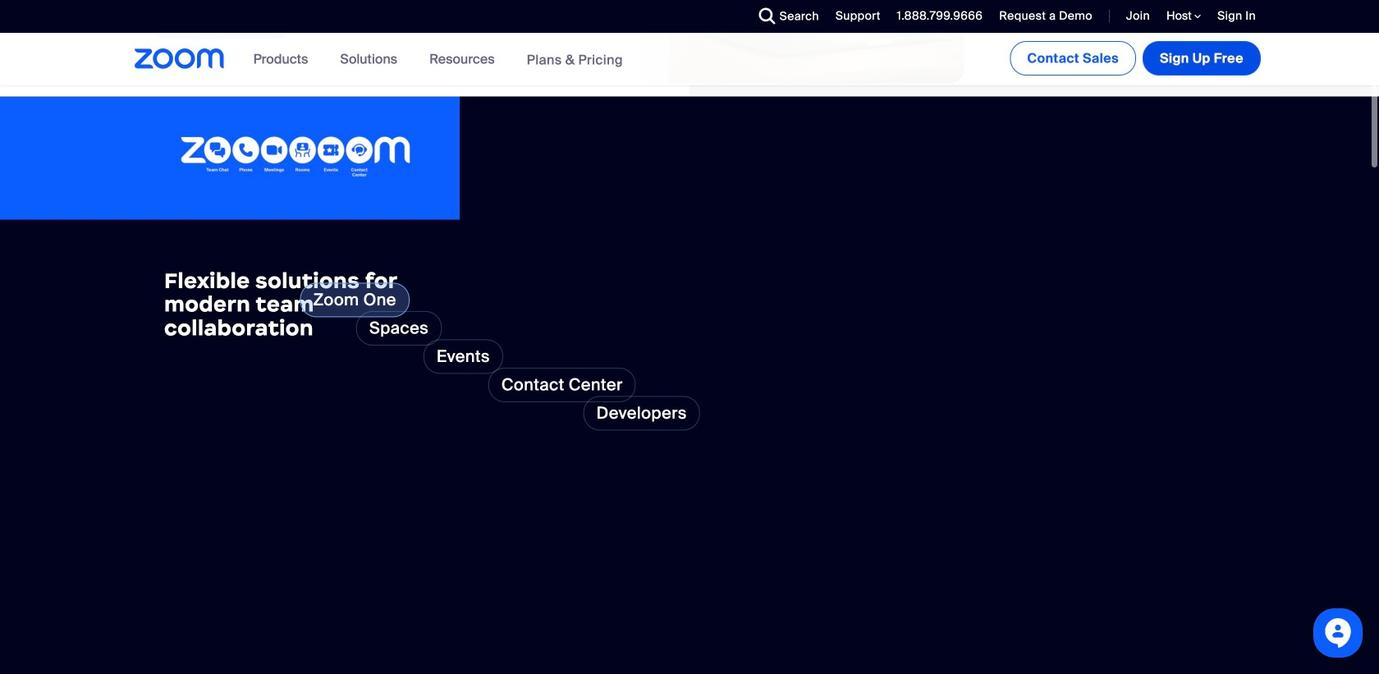Task type: vqa. For each thing, say whether or not it's contained in the screenshot.
rightmost Show options icon
no



Task type: describe. For each thing, give the bounding box(es) containing it.
product information navigation
[[241, 33, 635, 87]]

zoom unified communication platform image
[[181, 137, 411, 179]]

zoom contact center tab
[[366, 427, 514, 461]]

zoom one tab
[[249, 316, 358, 351]]



Task type: locate. For each thing, give the bounding box(es) containing it.
group
[[460, 96, 1379, 674]]

tab list
[[249, 316, 514, 461]]

zoom interface icon image
[[976, 0, 1197, 13]]

meetings navigation
[[1007, 33, 1264, 79]]

banner
[[115, 33, 1264, 87]]

zoom logo image
[[135, 48, 225, 69]]



